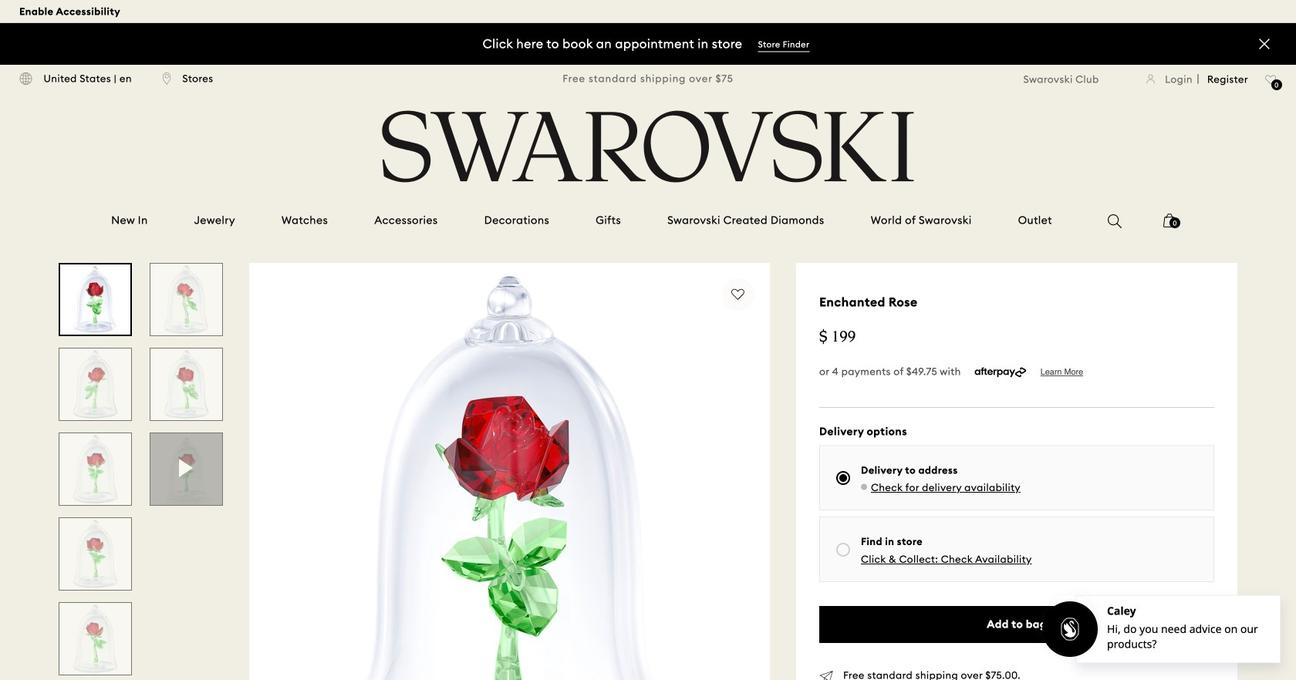 Task type: locate. For each thing, give the bounding box(es) containing it.
wishlist icon image
[[732, 289, 746, 301]]

shipping image
[[820, 672, 834, 681]]

None radio
[[837, 472, 851, 486], [837, 543, 851, 557], [837, 472, 851, 486], [837, 543, 851, 557]]

8 of 8 group
[[150, 433, 223, 506]]

search image image
[[1108, 215, 1122, 228]]

left login image
[[1147, 74, 1156, 84]]

alert
[[1007, 565, 1297, 681]]

country-selector image image
[[19, 72, 32, 85]]

left-wishlist image image
[[1266, 75, 1277, 85]]

swarovski image
[[377, 110, 920, 183]]

enchanted rose - swarovski, 5230478 image
[[59, 263, 132, 337], [150, 263, 223, 337], [249, 263, 770, 681], [59, 348, 132, 421], [150, 348, 223, 421], [59, 433, 132, 506], [150, 433, 223, 506], [59, 518, 132, 591], [59, 603, 132, 676]]



Task type: describe. For each thing, give the bounding box(es) containing it.
cart-mobile image image
[[1164, 214, 1176, 228]]

left-locator image image
[[163, 72, 171, 85]]

unavailable image
[[861, 484, 868, 491]]



Task type: vqa. For each thing, say whether or not it's contained in the screenshot.
the bottom shipping
no



